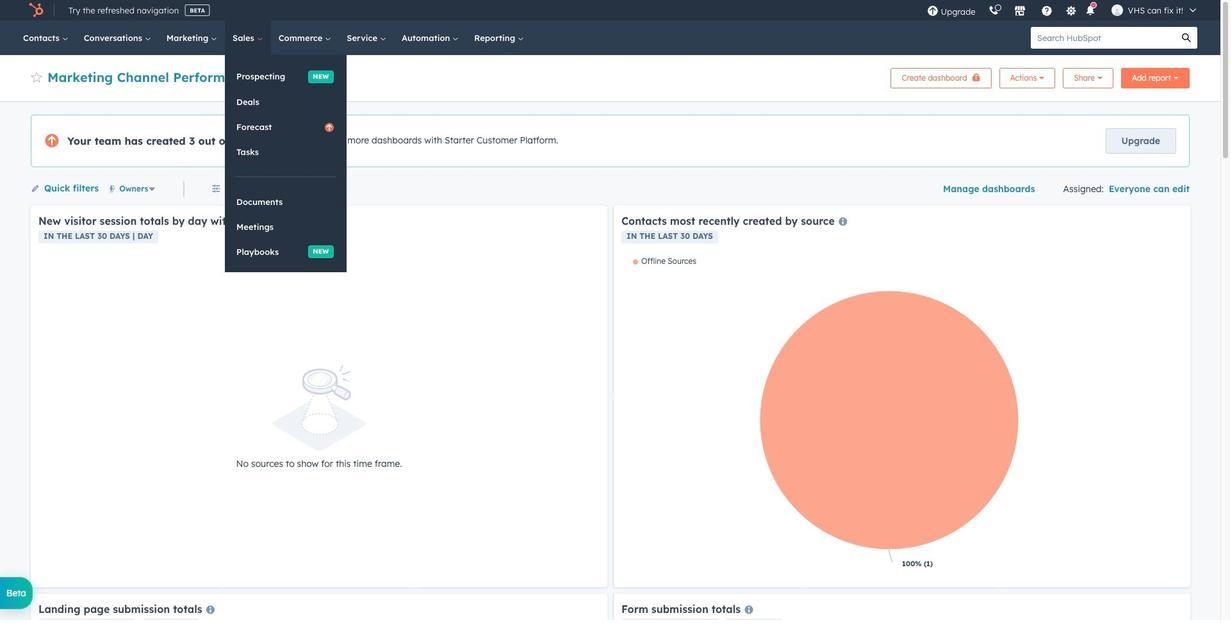 Task type: describe. For each thing, give the bounding box(es) containing it.
form submission totals element
[[614, 594, 1191, 620]]

sales menu
[[225, 55, 347, 272]]

contacts most recently created by source element
[[614, 206, 1191, 588]]

marketplaces image
[[1014, 6, 1026, 17]]

interactive chart image
[[622, 256, 1183, 580]]

landing page submission totals element
[[31, 594, 607, 620]]



Task type: vqa. For each thing, say whether or not it's contained in the screenshot.
text inside CAMPAIGN OF LAST BOOKING IN MEETINGS TOOL SINGLE-LINE TEXT
no



Task type: locate. For each thing, give the bounding box(es) containing it.
banner
[[31, 64, 1190, 88]]

new visitor session totals by day with source breakdown element
[[31, 206, 607, 588]]

jer mill image
[[1111, 4, 1123, 16]]

Search HubSpot search field
[[1031, 27, 1176, 49]]

menu
[[920, 0, 1205, 21]]

toggle series visibility region
[[633, 256, 696, 266]]



